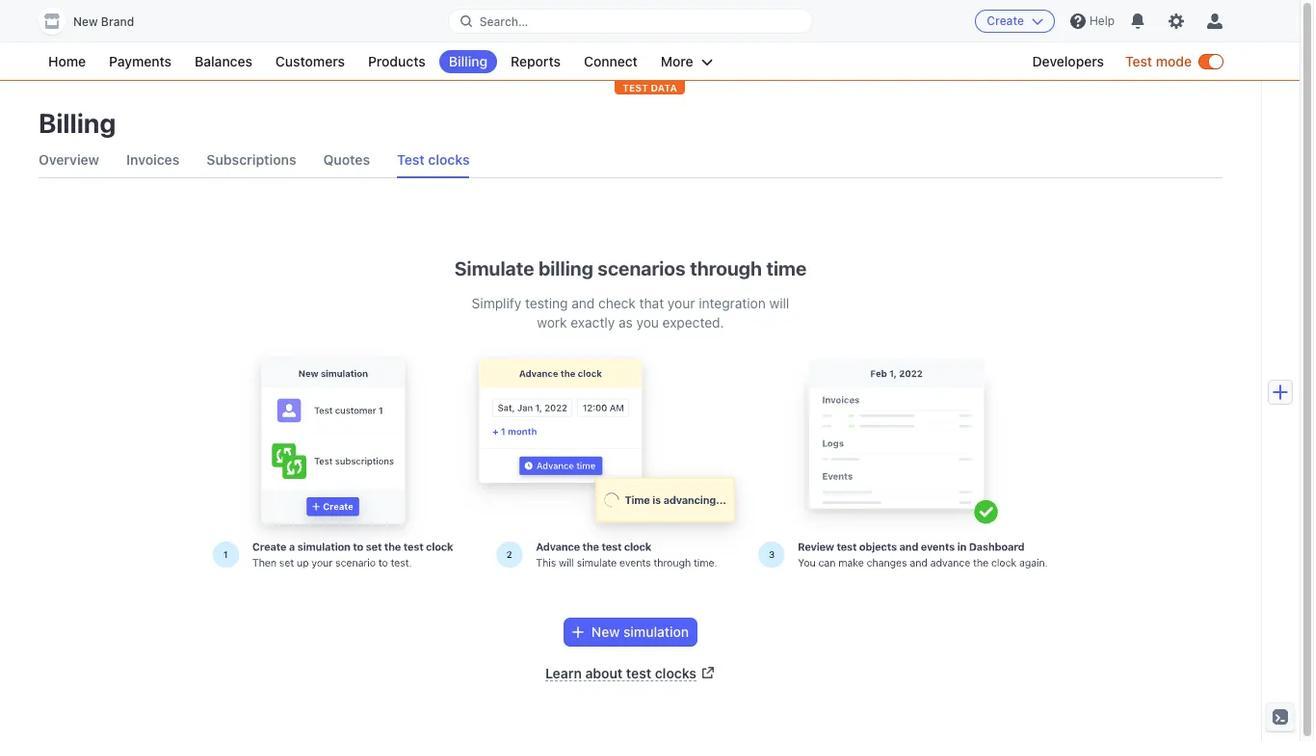 Task type: locate. For each thing, give the bounding box(es) containing it.
invoices link
[[126, 143, 180, 177]]

clocks
[[428, 151, 470, 168], [655, 665, 697, 682]]

home
[[48, 53, 86, 69]]

new
[[73, 14, 98, 29], [592, 624, 620, 640]]

1 vertical spatial new
[[592, 624, 620, 640]]

test
[[1126, 53, 1153, 69], [397, 151, 425, 168]]

simulate billing scenarios through time
[[455, 257, 807, 280]]

tab list
[[39, 143, 1223, 178]]

integration
[[699, 295, 766, 311]]

mode
[[1156, 53, 1192, 69]]

simplify testing and check that your integration will work exactly as you expected.
[[472, 295, 790, 331]]

0 vertical spatial billing
[[449, 53, 488, 69]]

1 horizontal spatial new
[[592, 624, 620, 640]]

billing down search…
[[449, 53, 488, 69]]

learn about test clocks link
[[546, 665, 716, 682]]

1 vertical spatial clocks
[[655, 665, 697, 682]]

new brand button
[[39, 8, 153, 35]]

test left 'mode'
[[1126, 53, 1153, 69]]

connect
[[584, 53, 638, 69]]

new simulation
[[592, 624, 689, 640]]

new for new brand
[[73, 14, 98, 29]]

test mode
[[1126, 53, 1192, 69]]

new simulation button
[[565, 619, 697, 646]]

balances link
[[185, 50, 262, 73]]

0 vertical spatial new
[[73, 14, 98, 29]]

1 horizontal spatial test
[[1126, 53, 1153, 69]]

more button
[[651, 50, 723, 73]]

developers
[[1033, 53, 1105, 69]]

reports
[[511, 53, 561, 69]]

create
[[987, 13, 1024, 28]]

reports link
[[501, 50, 571, 73]]

and
[[572, 295, 595, 311]]

customers
[[276, 53, 345, 69]]

through
[[690, 257, 762, 280]]

1 vertical spatial billing
[[39, 107, 116, 139]]

billing
[[449, 53, 488, 69], [39, 107, 116, 139]]

that
[[640, 295, 664, 311]]

will
[[770, 295, 790, 311]]

test
[[623, 82, 648, 93]]

time
[[767, 257, 807, 280]]

billing up the overview
[[39, 107, 116, 139]]

about
[[585, 665, 623, 682]]

overview link
[[39, 143, 99, 177]]

new left brand
[[73, 14, 98, 29]]

exactly
[[571, 314, 615, 331]]

connect link
[[574, 50, 648, 73]]

data
[[651, 82, 677, 93]]

1 vertical spatial test
[[397, 151, 425, 168]]

0 vertical spatial test
[[1126, 53, 1153, 69]]

subscriptions link
[[207, 143, 296, 177]]

invoices
[[126, 151, 180, 168]]

work
[[537, 314, 567, 331]]

test data
[[623, 82, 677, 93]]

simulate
[[455, 257, 534, 280]]

test clocks
[[397, 151, 470, 168]]

new inside button
[[592, 624, 620, 640]]

new inside 'button'
[[73, 14, 98, 29]]

test inside tab list
[[397, 151, 425, 168]]

test right quotes
[[397, 151, 425, 168]]

as
[[619, 314, 633, 331]]

new right svg image
[[592, 624, 620, 640]]

check
[[599, 295, 636, 311]]

test for test clocks
[[397, 151, 425, 168]]

0 horizontal spatial test
[[397, 151, 425, 168]]

0 horizontal spatial new
[[73, 14, 98, 29]]

0 vertical spatial clocks
[[428, 151, 470, 168]]

subscriptions
[[207, 151, 296, 168]]



Task type: describe. For each thing, give the bounding box(es) containing it.
products
[[368, 53, 426, 69]]

1 horizontal spatial billing
[[449, 53, 488, 69]]

test clocks link
[[397, 143, 470, 177]]

help
[[1090, 13, 1115, 28]]

learn about test clocks
[[546, 665, 697, 682]]

learn
[[546, 665, 582, 682]]

brand
[[101, 14, 134, 29]]

you
[[637, 314, 659, 331]]

test
[[626, 665, 652, 682]]

simplify
[[472, 295, 522, 311]]

payments link
[[99, 50, 181, 73]]

expected.
[[663, 314, 724, 331]]

testing
[[525, 295, 568, 311]]

billing
[[539, 257, 594, 280]]

1 horizontal spatial clocks
[[655, 665, 697, 682]]

payments
[[109, 53, 172, 69]]

0 horizontal spatial billing
[[39, 107, 116, 139]]

tab list containing overview
[[39, 143, 1223, 178]]

developers link
[[1023, 50, 1114, 73]]

overview
[[39, 151, 99, 168]]

billing link
[[439, 50, 497, 73]]

home link
[[39, 50, 95, 73]]

search…
[[480, 14, 528, 28]]

scenarios
[[598, 257, 686, 280]]

customers link
[[266, 50, 355, 73]]

quotes
[[323, 151, 370, 168]]

0 horizontal spatial clocks
[[428, 151, 470, 168]]

test for test mode
[[1126, 53, 1153, 69]]

products link
[[359, 50, 435, 73]]

new for new simulation
[[592, 624, 620, 640]]

svg image
[[572, 627, 584, 638]]

quotes link
[[323, 143, 370, 177]]

Search… text field
[[449, 9, 813, 33]]

help button
[[1063, 6, 1123, 37]]

create button
[[976, 10, 1055, 33]]

simulation
[[624, 624, 689, 640]]

balances
[[195, 53, 252, 69]]

more
[[661, 53, 694, 69]]

your
[[668, 295, 695, 311]]

new brand
[[73, 14, 134, 29]]

Search… search field
[[449, 9, 813, 33]]



Task type: vqa. For each thing, say whether or not it's contained in the screenshot.
time
yes



